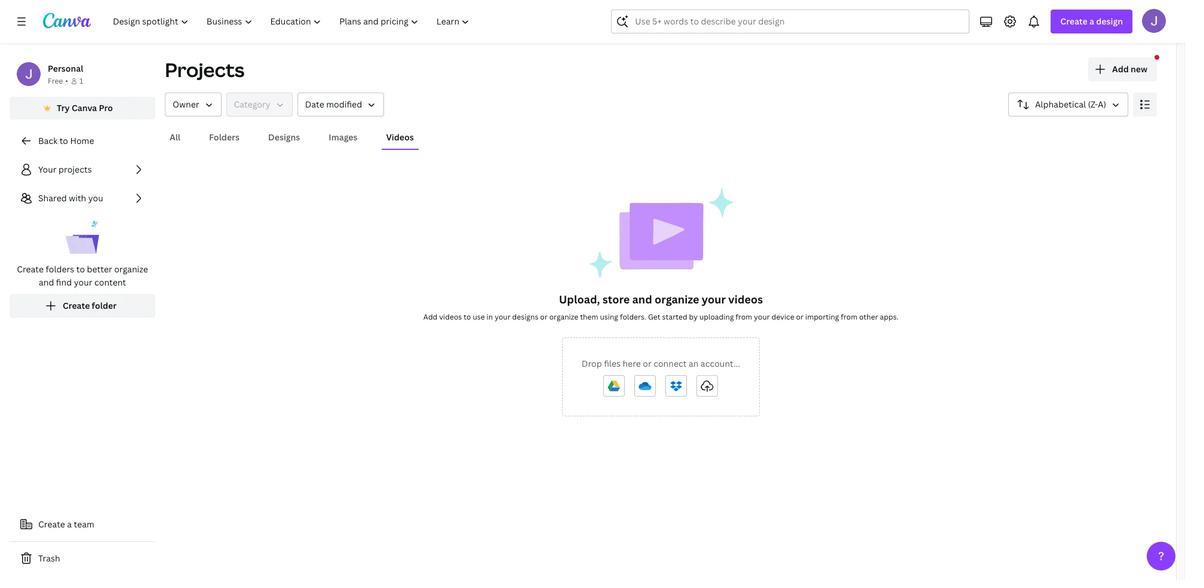 Task type: locate. For each thing, give the bounding box(es) containing it.
and up folders.
[[633, 292, 653, 307]]

to left use
[[464, 312, 471, 322]]

your projects
[[38, 164, 92, 175]]

2 horizontal spatial organize
[[655, 292, 700, 307]]

drop
[[582, 358, 602, 369]]

0 horizontal spatial add
[[424, 312, 438, 322]]

add new button
[[1089, 57, 1158, 81]]

videos
[[386, 132, 414, 143]]

back to home link
[[10, 129, 155, 153]]

and inside "create folders to better organize and find your content"
[[39, 277, 54, 288]]

list
[[10, 158, 155, 318]]

create for create a team
[[38, 519, 65, 530]]

your
[[74, 277, 92, 288], [702, 292, 726, 307], [495, 312, 511, 322], [755, 312, 770, 322]]

by
[[690, 312, 698, 322]]

add left new
[[1113, 63, 1130, 75]]

0 vertical spatial and
[[39, 277, 54, 288]]

2 vertical spatial organize
[[550, 312, 579, 322]]

store
[[603, 292, 630, 307]]

back
[[38, 135, 58, 146]]

create
[[1061, 16, 1088, 27], [17, 264, 44, 275], [63, 300, 90, 311], [38, 519, 65, 530]]

new
[[1132, 63, 1148, 75]]

0 vertical spatial add
[[1113, 63, 1130, 75]]

1 horizontal spatial to
[[76, 264, 85, 275]]

in
[[487, 312, 493, 322]]

a left design
[[1090, 16, 1095, 27]]

1
[[79, 76, 83, 86]]

trash
[[38, 553, 60, 564]]

or right the designs
[[541, 312, 548, 322]]

1 horizontal spatial a
[[1090, 16, 1095, 27]]

projects
[[165, 57, 245, 82]]

create for create folders to better organize and find your content
[[17, 264, 44, 275]]

team
[[74, 519, 94, 530]]

from left other
[[841, 312, 858, 322]]

from right the uploading
[[736, 312, 753, 322]]

videos up the uploading
[[729, 292, 764, 307]]

device
[[772, 312, 795, 322]]

your inside "create folders to better organize and find your content"
[[74, 277, 92, 288]]

add left use
[[424, 312, 438, 322]]

Owner button
[[165, 93, 221, 117]]

1 vertical spatial a
[[67, 519, 72, 530]]

or right here
[[643, 358, 652, 369]]

other
[[860, 312, 879, 322]]

videos
[[729, 292, 764, 307], [440, 312, 462, 322]]

to left better
[[76, 264, 85, 275]]

1 horizontal spatial from
[[841, 312, 858, 322]]

organize
[[114, 264, 148, 275], [655, 292, 700, 307], [550, 312, 579, 322]]

or right "device"
[[797, 312, 804, 322]]

your right find
[[74, 277, 92, 288]]

shared with you
[[38, 192, 103, 204]]

designs
[[513, 312, 539, 322]]

0 horizontal spatial from
[[736, 312, 753, 322]]

a inside button
[[67, 519, 72, 530]]

to right back
[[60, 135, 68, 146]]

jacob simon image
[[1143, 9, 1167, 33]]

or
[[541, 312, 548, 322], [797, 312, 804, 322], [643, 358, 652, 369]]

add
[[1113, 63, 1130, 75], [424, 312, 438, 322]]

0 horizontal spatial organize
[[114, 264, 148, 275]]

design
[[1097, 16, 1124, 27]]

0 vertical spatial a
[[1090, 16, 1095, 27]]

your
[[38, 164, 57, 175]]

category
[[234, 99, 271, 110]]

to
[[60, 135, 68, 146], [76, 264, 85, 275], [464, 312, 471, 322]]

and
[[39, 277, 54, 288], [633, 292, 653, 307]]

here
[[623, 358, 641, 369]]

to inside upload, store and organize your videos add videos to use in your designs or organize them using folders. get started by uploading from your device or importing from other apps.
[[464, 312, 471, 322]]

None search field
[[612, 10, 970, 33]]

from
[[736, 312, 753, 322], [841, 312, 858, 322]]

0 horizontal spatial and
[[39, 277, 54, 288]]

shared with you link
[[10, 187, 155, 210]]

(z-
[[1089, 99, 1099, 110]]

2 vertical spatial to
[[464, 312, 471, 322]]

upload, store and organize your videos add videos to use in your designs or organize them using folders. get started by uploading from your device or importing from other apps.
[[424, 292, 899, 322]]

apps.
[[881, 312, 899, 322]]

1 vertical spatial organize
[[655, 292, 700, 307]]

0 vertical spatial to
[[60, 135, 68, 146]]

create left team
[[38, 519, 65, 530]]

create a design
[[1061, 16, 1124, 27]]

1 from from the left
[[736, 312, 753, 322]]

owner
[[173, 99, 199, 110]]

create down find
[[63, 300, 90, 311]]

a inside dropdown button
[[1090, 16, 1095, 27]]

1 horizontal spatial and
[[633, 292, 653, 307]]

alphabetical (z-a)
[[1036, 99, 1107, 110]]

Sort by button
[[1009, 93, 1129, 117]]

2 horizontal spatial to
[[464, 312, 471, 322]]

folder
[[92, 300, 117, 311]]

trash link
[[10, 547, 155, 571]]

create left design
[[1061, 16, 1088, 27]]

1 horizontal spatial add
[[1113, 63, 1130, 75]]

0 horizontal spatial a
[[67, 519, 72, 530]]

videos left use
[[440, 312, 462, 322]]

designs
[[268, 132, 300, 143]]

1 horizontal spatial organize
[[550, 312, 579, 322]]

date
[[305, 99, 324, 110]]

1 vertical spatial and
[[633, 292, 653, 307]]

1 vertical spatial add
[[424, 312, 438, 322]]

all
[[170, 132, 181, 143]]

0 vertical spatial videos
[[729, 292, 764, 307]]

a for team
[[67, 519, 72, 530]]

0 vertical spatial organize
[[114, 264, 148, 275]]

images
[[329, 132, 358, 143]]

and left find
[[39, 277, 54, 288]]

create folders to better organize and find your content
[[17, 264, 148, 288]]

a
[[1090, 16, 1095, 27], [67, 519, 72, 530]]

your up the uploading
[[702, 292, 726, 307]]

create inside "create folders to better organize and find your content"
[[17, 264, 44, 275]]

create left the folders
[[17, 264, 44, 275]]

create inside dropdown button
[[1061, 16, 1088, 27]]

back to home
[[38, 135, 94, 146]]

organize up content
[[114, 264, 148, 275]]

find
[[56, 277, 72, 288]]

free •
[[48, 76, 68, 86]]

try canva pro button
[[10, 97, 155, 120]]

a left team
[[67, 519, 72, 530]]

organize up started
[[655, 292, 700, 307]]

create for create folder
[[63, 300, 90, 311]]

a)
[[1099, 99, 1107, 110]]

an
[[689, 358, 699, 369]]

1 vertical spatial videos
[[440, 312, 462, 322]]

1 vertical spatial to
[[76, 264, 85, 275]]

2 from from the left
[[841, 312, 858, 322]]

organize down upload,
[[550, 312, 579, 322]]

to inside "create folders to better organize and find your content"
[[76, 264, 85, 275]]



Task type: describe. For each thing, give the bounding box(es) containing it.
folders.
[[620, 312, 647, 322]]

projects
[[59, 164, 92, 175]]

all button
[[165, 126, 185, 149]]

folders button
[[204, 126, 245, 149]]

modified
[[326, 99, 362, 110]]

home
[[70, 135, 94, 146]]

shared
[[38, 192, 67, 204]]

drop files here or connect an account...
[[582, 358, 741, 369]]

Search search field
[[636, 10, 946, 33]]

use
[[473, 312, 485, 322]]

create a team
[[38, 519, 94, 530]]

alphabetical
[[1036, 99, 1087, 110]]

and inside upload, store and organize your videos add videos to use in your designs or organize them using folders. get started by uploading from your device or importing from other apps.
[[633, 292, 653, 307]]

get
[[649, 312, 661, 322]]

personal
[[48, 63, 83, 74]]

using
[[600, 312, 619, 322]]

•
[[65, 76, 68, 86]]

folders
[[46, 264, 74, 275]]

add inside dropdown button
[[1113, 63, 1130, 75]]

files
[[604, 358, 621, 369]]

pro
[[99, 102, 113, 114]]

Category button
[[226, 93, 293, 117]]

add inside upload, store and organize your videos add videos to use in your designs or organize them using folders. get started by uploading from your device or importing from other apps.
[[424, 312, 438, 322]]

create a design button
[[1052, 10, 1133, 33]]

images button
[[324, 126, 363, 149]]

connect
[[654, 358, 687, 369]]

0 horizontal spatial or
[[541, 312, 548, 322]]

free
[[48, 76, 63, 86]]

folders
[[209, 132, 240, 143]]

better
[[87, 264, 112, 275]]

top level navigation element
[[105, 10, 480, 33]]

Date modified button
[[297, 93, 384, 117]]

upload,
[[559, 292, 601, 307]]

videos button
[[382, 126, 419, 149]]

create for create a design
[[1061, 16, 1088, 27]]

0 horizontal spatial videos
[[440, 312, 462, 322]]

list containing your projects
[[10, 158, 155, 318]]

date modified
[[305, 99, 362, 110]]

2 horizontal spatial or
[[797, 312, 804, 322]]

try canva pro
[[57, 102, 113, 114]]

your left "device"
[[755, 312, 770, 322]]

create a team button
[[10, 513, 155, 537]]

add new
[[1113, 63, 1148, 75]]

designs button
[[264, 126, 305, 149]]

importing
[[806, 312, 840, 322]]

account...
[[701, 358, 741, 369]]

started
[[663, 312, 688, 322]]

your right in
[[495, 312, 511, 322]]

try
[[57, 102, 70, 114]]

them
[[581, 312, 599, 322]]

create folder
[[63, 300, 117, 311]]

create folder button
[[10, 294, 155, 318]]

canva
[[72, 102, 97, 114]]

you
[[88, 192, 103, 204]]

content
[[94, 277, 126, 288]]

1 horizontal spatial or
[[643, 358, 652, 369]]

a for design
[[1090, 16, 1095, 27]]

with
[[69, 192, 86, 204]]

0 horizontal spatial to
[[60, 135, 68, 146]]

your projects link
[[10, 158, 155, 182]]

uploading
[[700, 312, 734, 322]]

organize inside "create folders to better organize and find your content"
[[114, 264, 148, 275]]

1 horizontal spatial videos
[[729, 292, 764, 307]]



Task type: vqa. For each thing, say whether or not it's contained in the screenshot.
from to the right
yes



